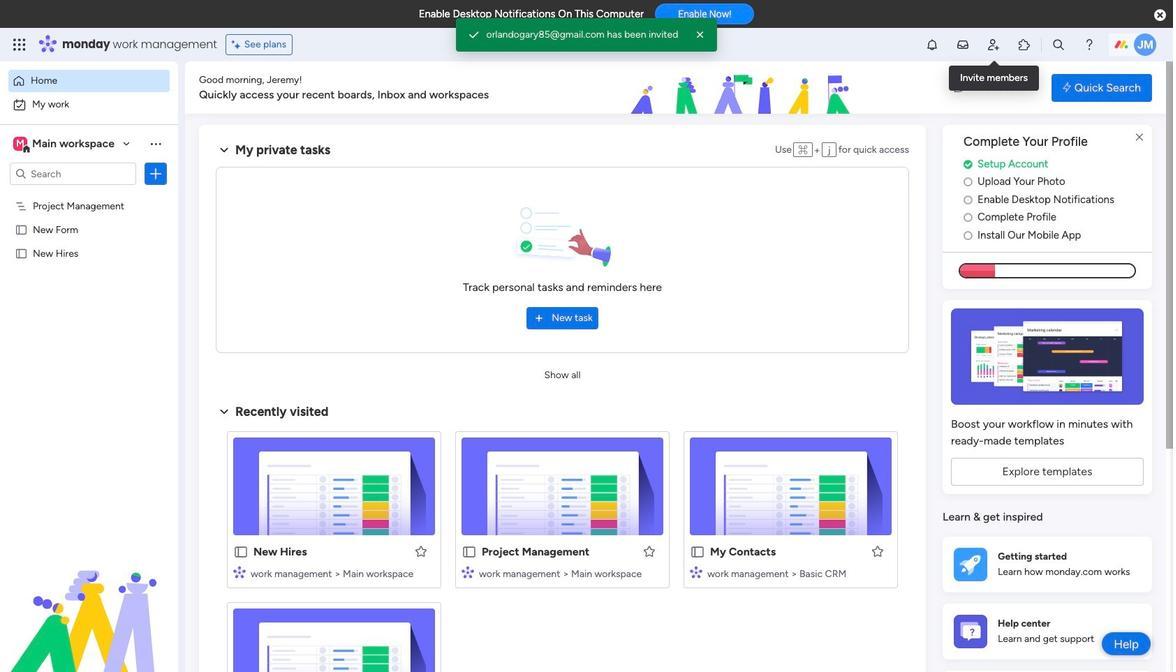 Task type: describe. For each thing, give the bounding box(es) containing it.
dapulse x slim image
[[1132, 129, 1149, 146]]

dapulse close image
[[1155, 8, 1167, 22]]

0 horizontal spatial lottie animation image
[[0, 532, 178, 673]]

workspace image
[[13, 136, 27, 152]]

quick search results list box
[[216, 420, 910, 673]]

jeremy miller image
[[1135, 34, 1157, 56]]

templates image image
[[956, 309, 1140, 405]]

check circle image
[[964, 159, 973, 170]]

see plans image
[[232, 37, 244, 52]]

1 vertical spatial option
[[8, 94, 170, 116]]

workspace selection element
[[13, 136, 117, 154]]

public board image
[[690, 545, 706, 560]]

select product image
[[13, 38, 27, 52]]

search everything image
[[1052, 38, 1066, 52]]

help center element
[[943, 604, 1153, 660]]

workspace options image
[[149, 137, 163, 151]]

close recently visited image
[[216, 404, 233, 420]]

2 circle o image from the top
[[964, 195, 973, 205]]

close my private tasks image
[[216, 142, 233, 159]]

options image
[[149, 167, 163, 181]]

0 vertical spatial option
[[8, 70, 170, 92]]

help image
[[1083, 38, 1097, 52]]

2 circle o image from the top
[[964, 230, 973, 241]]

0 horizontal spatial lottie animation element
[[0, 532, 178, 673]]



Task type: locate. For each thing, give the bounding box(es) containing it.
lottie animation element
[[548, 61, 941, 115], [0, 532, 178, 673]]

0 vertical spatial lottie animation image
[[548, 61, 941, 115]]

1 add to favorites image from the left
[[414, 545, 428, 559]]

list box
[[0, 191, 178, 454]]

v2 user feedback image
[[955, 80, 965, 96]]

Search in workspace field
[[29, 166, 117, 182]]

0 vertical spatial circle o image
[[964, 213, 973, 223]]

add to favorites image
[[414, 545, 428, 559], [871, 545, 885, 559]]

option
[[8, 70, 170, 92], [8, 94, 170, 116], [0, 193, 178, 196]]

1 vertical spatial lottie animation element
[[0, 532, 178, 673]]

1 vertical spatial lottie animation image
[[0, 532, 178, 673]]

2 vertical spatial option
[[0, 193, 178, 196]]

invite members image
[[987, 38, 1001, 52]]

1 horizontal spatial lottie animation image
[[548, 61, 941, 115]]

1 vertical spatial circle o image
[[964, 195, 973, 205]]

1 vertical spatial circle o image
[[964, 230, 973, 241]]

2 add to favorites image from the left
[[871, 545, 885, 559]]

v2 bolt switch image
[[1064, 80, 1072, 95]]

update feed image
[[957, 38, 971, 52]]

0 vertical spatial circle o image
[[964, 177, 973, 187]]

0 horizontal spatial add to favorites image
[[414, 545, 428, 559]]

getting started element
[[943, 537, 1153, 593]]

lottie animation image
[[548, 61, 941, 115], [0, 532, 178, 673]]

0 vertical spatial lottie animation element
[[548, 61, 941, 115]]

close image
[[694, 28, 708, 42]]

1 horizontal spatial add to favorites image
[[871, 545, 885, 559]]

1 circle o image from the top
[[964, 177, 973, 187]]

circle o image
[[964, 213, 973, 223], [964, 230, 973, 241]]

circle o image
[[964, 177, 973, 187], [964, 195, 973, 205]]

1 circle o image from the top
[[964, 213, 973, 223]]

notifications image
[[926, 38, 940, 52]]

public board image
[[15, 223, 28, 236], [15, 247, 28, 260], [233, 545, 249, 560], [462, 545, 477, 560]]

1 horizontal spatial lottie animation element
[[548, 61, 941, 115]]

alert
[[456, 18, 718, 52]]

add to favorites image
[[643, 545, 657, 559]]

monday marketplace image
[[1018, 38, 1032, 52]]



Task type: vqa. For each thing, say whether or not it's contained in the screenshot.
the middle option
yes



